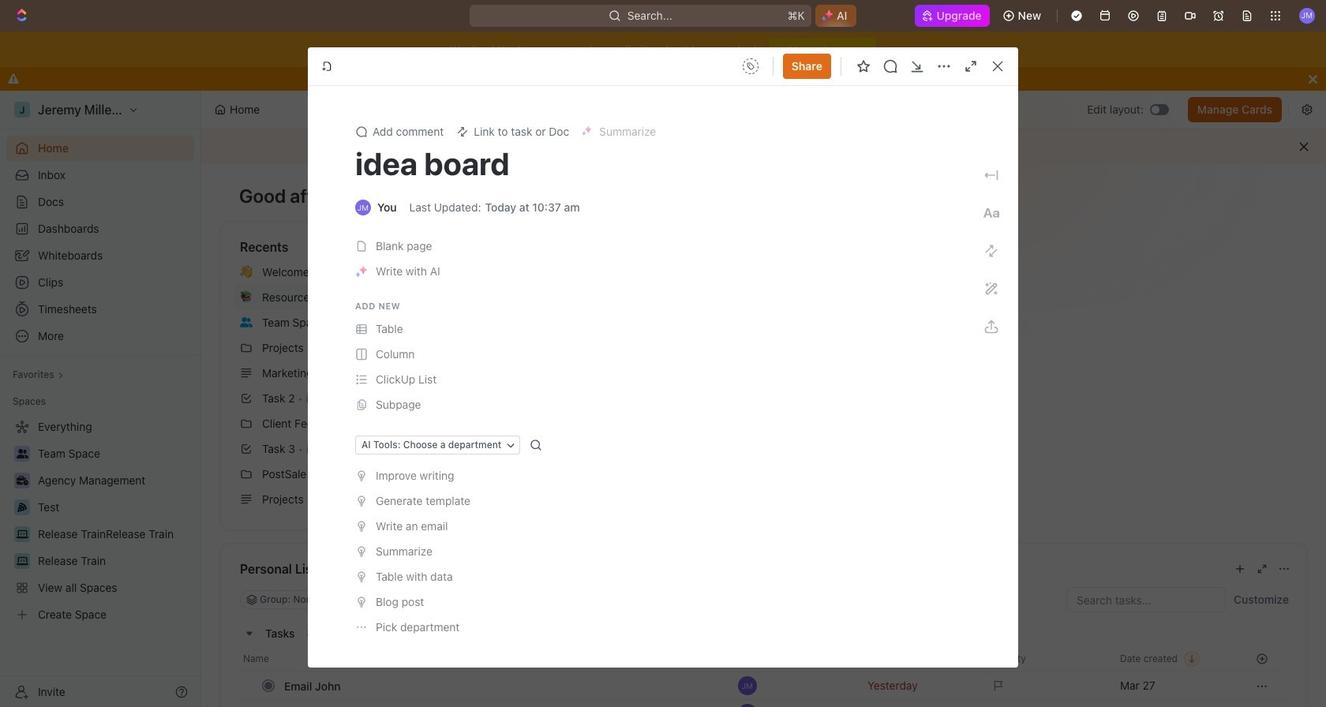 Task type: locate. For each thing, give the bounding box(es) containing it.
user group image
[[240, 317, 253, 327]]

Search tasks... text field
[[1068, 588, 1226, 612]]

tree
[[6, 415, 194, 628]]

alert
[[201, 130, 1327, 164]]



Task type: vqa. For each thing, say whether or not it's contained in the screenshot.
alert
yes



Task type: describe. For each thing, give the bounding box(es) containing it.
tree inside sidebar navigation
[[6, 415, 194, 628]]

sidebar navigation
[[0, 91, 201, 708]]

dropdown menu image
[[738, 54, 763, 79]]



